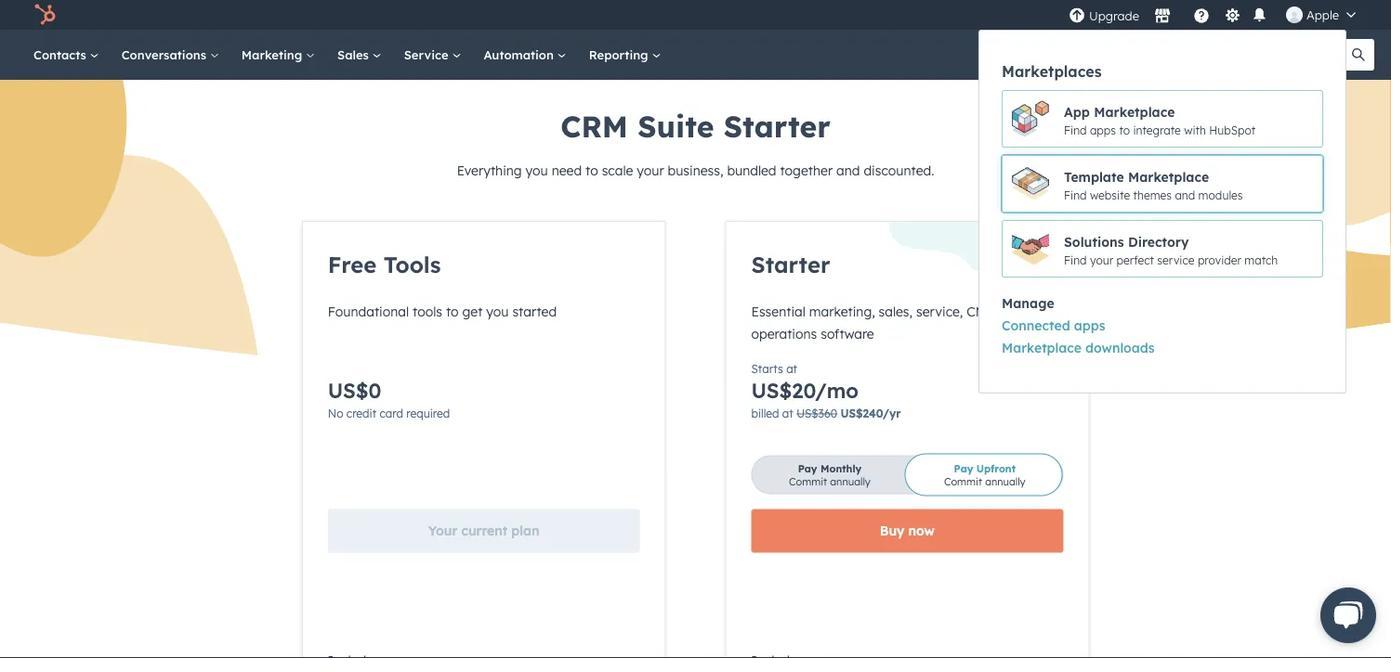 Task type: locate. For each thing, give the bounding box(es) containing it.
1 horizontal spatial commit
[[944, 475, 982, 488]]

find down template
[[1064, 188, 1087, 202]]

0 vertical spatial find
[[1064, 123, 1087, 137]]

and
[[836, 163, 860, 179], [1175, 188, 1195, 202], [1001, 304, 1025, 320]]

you right get
[[486, 304, 509, 320]]

2 horizontal spatial and
[[1175, 188, 1195, 202]]

1 horizontal spatial you
[[526, 163, 548, 179]]

template
[[1064, 169, 1124, 185]]

marketplace for template marketplace
[[1128, 169, 1209, 185]]

find inside solutions directory find your perfect service provider match
[[1064, 253, 1087, 267]]

you left need
[[526, 163, 548, 179]]

1 vertical spatial to
[[586, 163, 598, 179]]

1 commit from the left
[[789, 475, 827, 488]]

2 pay from the left
[[954, 462, 973, 475]]

0 vertical spatial marketplace
[[1094, 104, 1175, 120]]

billed
[[751, 407, 779, 421]]

marketplaces button
[[1143, 0, 1182, 30]]

starter
[[724, 108, 831, 145], [751, 251, 830, 279]]

pay left the monthly
[[798, 462, 817, 475]]

Search HubSpot search field
[[1130, 39, 1358, 71]]

at up us$20 at the right of the page
[[786, 362, 797, 376]]

starts at us$20 /mo billed at us$360 us$240 /yr
[[751, 362, 901, 421]]

marketplace up themes
[[1128, 169, 1209, 185]]

provider
[[1198, 253, 1241, 267]]

0 horizontal spatial annually
[[830, 475, 871, 488]]

pay inside pay monthly commit annually
[[798, 462, 817, 475]]

now
[[908, 523, 935, 539]]

and for template marketplace find website themes and modules
[[1175, 188, 1195, 202]]

commit inside pay upfront commit annually
[[944, 475, 982, 488]]

1 vertical spatial and
[[1175, 188, 1195, 202]]

0 vertical spatial and
[[836, 163, 860, 179]]

1 horizontal spatial annually
[[985, 475, 1026, 488]]

website
[[1090, 188, 1130, 202]]

essential marketing, sales, service, cms, and operations software
[[751, 304, 1025, 342]]

1 vertical spatial your
[[1090, 253, 1113, 267]]

marketplace
[[1094, 104, 1175, 120], [1128, 169, 1209, 185], [1002, 340, 1082, 356]]

1 vertical spatial starter
[[751, 251, 830, 279]]

to right need
[[586, 163, 598, 179]]

apple button
[[1275, 0, 1367, 30]]

0 horizontal spatial commit
[[789, 475, 827, 488]]

and inside essential marketing, sales, service, cms, and operations software
[[1001, 304, 1025, 320]]

to
[[1119, 123, 1130, 137], [586, 163, 598, 179], [446, 304, 459, 320]]

automation link
[[472, 30, 578, 80]]

marketplace for app marketplace
[[1094, 104, 1175, 120]]

upgrade image
[[1069, 8, 1085, 25]]

find inside template marketplace find website themes and modules
[[1064, 188, 1087, 202]]

together
[[780, 163, 833, 179]]

2 annually from the left
[[985, 475, 1026, 488]]

buy
[[880, 523, 905, 539]]

apple
[[1307, 7, 1339, 22]]

and right themes
[[1175, 188, 1195, 202]]

conversations
[[121, 47, 210, 62]]

and inside template marketplace find website themes and modules
[[1175, 188, 1195, 202]]

app marketplace find apps to integrate with hubspot
[[1064, 104, 1256, 137]]

you
[[526, 163, 548, 179], [486, 304, 509, 320]]

plan
[[511, 523, 539, 539]]

search image
[[1352, 48, 1365, 61]]

no
[[328, 407, 343, 421]]

at
[[786, 362, 797, 376], [782, 407, 793, 421]]

find down solutions
[[1064, 253, 1087, 267]]

your
[[428, 523, 457, 539]]

match
[[1245, 253, 1278, 267]]

1 pay from the left
[[798, 462, 817, 475]]

themes
[[1133, 188, 1172, 202]]

everything
[[457, 163, 522, 179]]

crm suite starter
[[561, 108, 831, 145]]

marketplace down connected
[[1002, 340, 1082, 356]]

pay left upfront on the bottom of the page
[[954, 462, 973, 475]]

and right cms,
[[1001, 304, 1025, 320]]

0 vertical spatial to
[[1119, 123, 1130, 137]]

with
[[1184, 123, 1206, 137]]

service
[[404, 47, 452, 62]]

find inside the app marketplace find apps to integrate with hubspot
[[1064, 123, 1087, 137]]

annually inside pay monthly commit annually
[[830, 475, 871, 488]]

marketplace inside template marketplace find website themes and modules
[[1128, 169, 1209, 185]]

conversations link
[[110, 30, 230, 80]]

contacts
[[33, 47, 90, 62]]

marketplace inside the manage connected apps marketplace downloads
[[1002, 340, 1082, 356]]

annually inside pay upfront commit annually
[[985, 475, 1026, 488]]

apps up downloads
[[1074, 318, 1105, 334]]

0 horizontal spatial you
[[486, 304, 509, 320]]

marketing,
[[809, 304, 875, 320]]

software
[[821, 326, 874, 342]]

your current plan
[[428, 523, 539, 539]]

commit inside pay monthly commit annually
[[789, 475, 827, 488]]

1 horizontal spatial pay
[[954, 462, 973, 475]]

buy now button
[[751, 510, 1063, 553]]

tools
[[384, 251, 441, 279]]

1 horizontal spatial your
[[1090, 253, 1113, 267]]

your down solutions
[[1090, 253, 1113, 267]]

apps
[[1090, 123, 1116, 137], [1074, 318, 1105, 334]]

starter up bundled
[[724, 108, 831, 145]]

downloads
[[1085, 340, 1155, 356]]

to inside the app marketplace find apps to integrate with hubspot
[[1119, 123, 1130, 137]]

app marketplace image
[[1012, 100, 1049, 138]]

annually for pay upfront
[[985, 475, 1026, 488]]

your right scale
[[637, 163, 664, 179]]

scale
[[602, 163, 633, 179]]

and right together
[[836, 163, 860, 179]]

2 marketplaces menu from the top
[[978, 30, 1346, 394]]

at right billed
[[782, 407, 793, 421]]

perfect
[[1117, 253, 1154, 267]]

marketplace inside the app marketplace find apps to integrate with hubspot
[[1094, 104, 1175, 120]]

1 vertical spatial marketplace
[[1128, 169, 1209, 185]]

essential
[[751, 304, 806, 320]]

2 vertical spatial marketplace
[[1002, 340, 1082, 356]]

pay for pay upfront
[[954, 462, 973, 475]]

apps down app
[[1090, 123, 1116, 137]]

to left get
[[446, 304, 459, 320]]

asset marketplace image
[[1012, 165, 1049, 203]]

your
[[637, 163, 664, 179], [1090, 253, 1113, 267]]

commit up buy now button
[[944, 475, 982, 488]]

2 find from the top
[[1064, 188, 1087, 202]]

us$240
[[841, 407, 883, 421]]

marketplaces menu item
[[978, 0, 1346, 394]]

annually for pay monthly
[[830, 475, 871, 488]]

find for app marketplace
[[1064, 123, 1087, 137]]

1 horizontal spatial and
[[1001, 304, 1025, 320]]

0 vertical spatial your
[[637, 163, 664, 179]]

marketplaces menu
[[978, 0, 1369, 394], [978, 30, 1346, 394]]

3 find from the top
[[1064, 253, 1087, 267]]

0 vertical spatial apps
[[1090, 123, 1116, 137]]

1 vertical spatial apps
[[1074, 318, 1105, 334]]

operations
[[751, 326, 817, 342]]

pay inside pay upfront commit annually
[[954, 462, 973, 475]]

settings image
[[1224, 8, 1241, 25]]

1 horizontal spatial to
[[586, 163, 598, 179]]

apple lee image
[[1286, 7, 1303, 23]]

2 vertical spatial find
[[1064, 253, 1087, 267]]

pay
[[798, 462, 817, 475], [954, 462, 973, 475]]

marketplaces
[[1002, 62, 1102, 81]]

1 vertical spatial you
[[486, 304, 509, 320]]

bundled
[[727, 163, 776, 179]]

1 vertical spatial find
[[1064, 188, 1087, 202]]

connected apps link
[[1002, 315, 1323, 337]]

discounted.
[[864, 163, 934, 179]]

sales,
[[879, 304, 913, 320]]

find
[[1064, 123, 1087, 137], [1064, 188, 1087, 202], [1064, 253, 1087, 267]]

service
[[1157, 253, 1195, 267]]

commit down us$360
[[789, 475, 827, 488]]

need
[[552, 163, 582, 179]]

0 horizontal spatial to
[[446, 304, 459, 320]]

automation
[[484, 47, 557, 62]]

1 find from the top
[[1064, 123, 1087, 137]]

marketplace up integrate
[[1094, 104, 1175, 120]]

starter up essential
[[751, 251, 830, 279]]

monthly
[[820, 462, 862, 475]]

hubspot image
[[33, 4, 56, 26]]

and for essential marketing, sales, service, cms, and operations software
[[1001, 304, 1025, 320]]

1 annually from the left
[[830, 475, 871, 488]]

2 horizontal spatial to
[[1119, 123, 1130, 137]]

0 horizontal spatial pay
[[798, 462, 817, 475]]

2 commit from the left
[[944, 475, 982, 488]]

find for solutions directory
[[1064, 253, 1087, 267]]

manage
[[1002, 296, 1054, 312]]

modules
[[1198, 188, 1243, 202]]

commit for pay upfront
[[944, 475, 982, 488]]

2 vertical spatial and
[[1001, 304, 1025, 320]]

us$0
[[328, 378, 381, 404]]

to left integrate
[[1119, 123, 1130, 137]]

find down app
[[1064, 123, 1087, 137]]



Task type: vqa. For each thing, say whether or not it's contained in the screenshot.


Task type: describe. For each thing, give the bounding box(es) containing it.
2 vertical spatial to
[[446, 304, 459, 320]]

solutions directory image
[[1012, 230, 1049, 268]]

get
[[462, 304, 483, 320]]

suite
[[638, 108, 714, 145]]

1 vertical spatial at
[[782, 407, 793, 421]]

recommended
[[993, 236, 1071, 247]]

connected
[[1002, 318, 1070, 334]]

current
[[461, 523, 508, 539]]

chat widget region
[[1291, 570, 1391, 659]]

credit
[[346, 407, 376, 421]]

service,
[[916, 304, 963, 320]]

/yr
[[883, 407, 901, 421]]

pay for pay monthly
[[798, 462, 817, 475]]

free tools
[[328, 251, 441, 279]]

marketplaces group
[[979, 90, 1346, 278]]

notifications button
[[1248, 5, 1271, 25]]

apps inside the manage connected apps marketplace downloads
[[1074, 318, 1105, 334]]

business,
[[668, 163, 723, 179]]

1 marketplaces menu from the top
[[978, 0, 1369, 394]]

0 horizontal spatial and
[[836, 163, 860, 179]]

us$0 no credit card required
[[328, 378, 450, 421]]

your inside solutions directory find your perfect service provider match
[[1090, 253, 1113, 267]]

pay monthly commit annually
[[789, 462, 871, 488]]

card
[[380, 407, 403, 421]]

starts
[[751, 362, 783, 376]]

solutions
[[1064, 234, 1124, 250]]

cms,
[[967, 304, 998, 320]]

contacts link
[[22, 30, 110, 80]]

commit for pay monthly
[[789, 475, 827, 488]]

upfront
[[976, 462, 1016, 475]]

buy now
[[880, 523, 935, 539]]

app
[[1064, 104, 1090, 120]]

integrate
[[1133, 123, 1181, 137]]

manage connected apps marketplace downloads
[[1002, 296, 1155, 356]]

sales link
[[326, 30, 393, 80]]

required
[[406, 407, 450, 421]]

foundational
[[328, 304, 409, 320]]

0 vertical spatial at
[[786, 362, 797, 376]]

service link
[[393, 30, 472, 80]]

template marketplace find website themes and modules
[[1064, 169, 1243, 202]]

marketplace downloads link
[[1002, 337, 1323, 360]]

marketing
[[241, 47, 306, 62]]

us$20
[[751, 378, 815, 404]]

foundational tools to get you started
[[328, 304, 557, 320]]

search button
[[1343, 39, 1374, 71]]

pay upfront commit annually
[[944, 462, 1026, 488]]

free
[[328, 251, 377, 279]]

/mo
[[815, 378, 859, 404]]

help image
[[1193, 8, 1210, 25]]

upgrade
[[1089, 8, 1139, 24]]

0 vertical spatial starter
[[724, 108, 831, 145]]

crm
[[561, 108, 628, 145]]

hubspot
[[1209, 123, 1256, 137]]

settings link
[[1221, 5, 1244, 25]]

marketing link
[[230, 30, 326, 80]]

reporting
[[589, 47, 652, 62]]

your current plan button
[[328, 510, 640, 553]]

directory
[[1128, 234, 1189, 250]]

find for template marketplace
[[1064, 188, 1087, 202]]

sales
[[337, 47, 372, 62]]

manage group
[[979, 315, 1346, 360]]

solutions directory find your perfect service provider match
[[1064, 234, 1278, 267]]

notifications image
[[1251, 8, 1268, 25]]

started
[[512, 304, 557, 320]]

0 horizontal spatial your
[[637, 163, 664, 179]]

reporting link
[[578, 30, 672, 80]]

us$360
[[796, 407, 837, 421]]

marketplaces image
[[1154, 8, 1171, 25]]

0 vertical spatial you
[[526, 163, 548, 179]]

help button
[[1186, 5, 1217, 25]]

apps inside the app marketplace find apps to integrate with hubspot
[[1090, 123, 1116, 137]]

everything you need to scale your business, bundled together and discounted.
[[457, 163, 934, 179]]

tools
[[413, 304, 442, 320]]

hubspot link
[[22, 4, 70, 26]]



